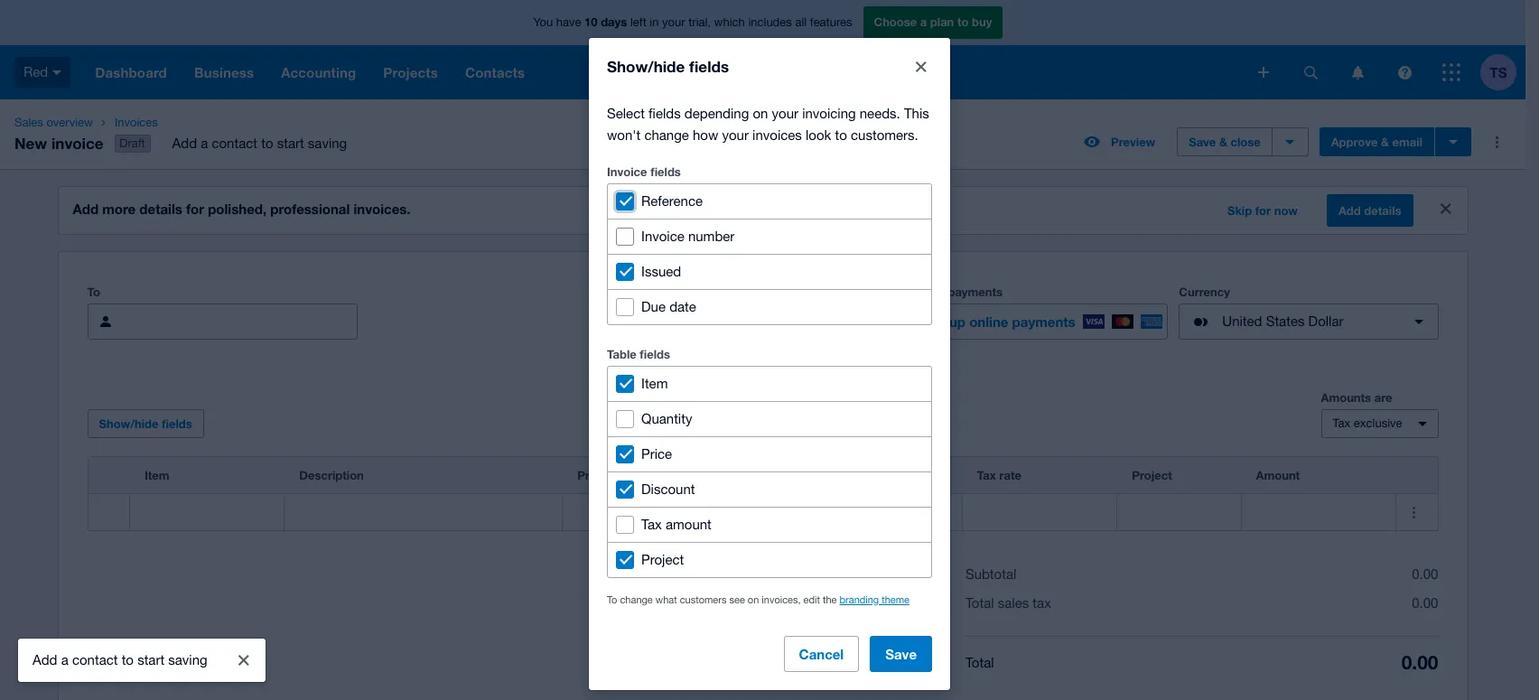 Task type: describe. For each thing, give the bounding box(es) containing it.
invoice fields
[[607, 164, 681, 178]]

how
[[693, 127, 719, 142]]

details inside button
[[1364, 203, 1402, 218]]

features
[[810, 16, 852, 29]]

table fields group
[[607, 365, 932, 578]]

invoices,
[[762, 594, 801, 605]]

preview button
[[1073, 127, 1166, 156]]

ts banner
[[0, 0, 1526, 99]]

skip for now
[[1228, 203, 1298, 218]]

account
[[822, 468, 869, 483]]

1 vertical spatial change
[[620, 594, 653, 605]]

united states dollar button
[[1179, 304, 1439, 340]]

currency
[[1179, 285, 1230, 299]]

invoice for invoice fields
[[607, 164, 647, 178]]

Price field
[[563, 495, 717, 529]]

now
[[1274, 203, 1298, 218]]

invoice number
[[641, 228, 735, 243]]

save button
[[870, 636, 932, 672]]

new
[[14, 133, 47, 152]]

add more details for polished, professional invoices. status
[[58, 187, 1468, 234]]

Issue date text field
[[682, 305, 855, 339]]

tax exclusive
[[1333, 417, 1403, 430]]

customers.
[[851, 127, 919, 142]]

add details
[[1339, 203, 1402, 218]]

ts
[[1490, 64, 1507, 80]]

Amount field
[[1242, 495, 1396, 529]]

attach files button
[[87, 649, 190, 678]]

date for issue date
[[672, 285, 696, 299]]

date for due date
[[670, 299, 696, 314]]

show/hide inside button
[[99, 417, 159, 431]]

united
[[1223, 314, 1262, 329]]

invoice
[[51, 133, 103, 152]]

saving inside add a contact to start saving status
[[168, 652, 207, 668]]

the
[[823, 594, 837, 605]]

1 horizontal spatial svg image
[[1258, 67, 1269, 78]]

issue
[[639, 285, 668, 299]]

theme
[[882, 594, 910, 605]]

to change what customers see on invoices, edit the branding theme
[[607, 594, 910, 605]]

amount
[[1256, 468, 1300, 483]]

add right draft
[[172, 136, 197, 151]]

reference
[[641, 193, 703, 208]]

contact inside status
[[72, 652, 118, 668]]

project inside the table fields group
[[641, 552, 684, 567]]

invoicing
[[802, 105, 856, 121]]

svg image inside red popup button
[[53, 70, 62, 75]]

amount
[[666, 516, 712, 532]]

0.00 for total sales tax
[[1412, 595, 1439, 611]]

add left the more
[[73, 201, 99, 217]]

look
[[806, 127, 831, 142]]

number
[[688, 228, 735, 243]]

add a contact to start saving status
[[18, 639, 265, 682]]

approve
[[1331, 135, 1378, 149]]

select fields depending on your invoicing needs.  this won't change how your invoices look to customers.
[[607, 105, 929, 142]]

save for save
[[886, 645, 917, 662]]

online
[[969, 314, 1009, 330]]

this
[[904, 105, 929, 121]]

tax exclusive button
[[1321, 409, 1439, 438]]

you have 10 days left in your trial, which includes all features
[[533, 15, 852, 29]]

save & close
[[1189, 135, 1261, 149]]

approve & email
[[1331, 135, 1423, 149]]

in
[[650, 16, 659, 29]]

select
[[607, 105, 645, 121]]

0 horizontal spatial item
[[144, 468, 169, 483]]

& for close
[[1220, 135, 1228, 149]]

0 vertical spatial saving
[[308, 136, 347, 151]]

total for total sales tax
[[966, 595, 994, 611]]

choose a plan to buy
[[874, 15, 992, 29]]

sales
[[14, 116, 43, 129]]

up
[[949, 314, 966, 330]]

online payments
[[909, 285, 1003, 299]]

draft
[[120, 137, 145, 150]]

total for total
[[966, 655, 994, 670]]

invoices
[[115, 116, 158, 129]]

to for to
[[87, 285, 100, 299]]

ts button
[[1481, 45, 1526, 99]]

tax for tax amount
[[641, 516, 662, 532]]

disc.
[[732, 468, 760, 483]]

on inside select fields depending on your invoicing needs.  this won't change how your invoices look to customers.
[[753, 105, 768, 121]]

0 horizontal spatial details
[[139, 201, 182, 217]]

sales overview link
[[7, 114, 100, 132]]

price inside invoice line item list element
[[577, 468, 606, 483]]

left
[[630, 16, 647, 29]]

states
[[1266, 314, 1305, 329]]

new invoice
[[14, 133, 103, 152]]

change inside select fields depending on your invoicing needs.  this won't change how your invoices look to customers.
[[644, 127, 689, 142]]

which
[[714, 16, 745, 29]]

all
[[795, 16, 807, 29]]

discount
[[641, 481, 695, 496]]

table
[[607, 346, 637, 361]]

close image inside add a contact to start saving status
[[226, 642, 262, 678]]

more
[[102, 201, 136, 217]]

show/hide inside dialog
[[607, 56, 685, 75]]

edit
[[804, 594, 820, 605]]

to down invoices link
[[261, 136, 273, 151]]

10
[[585, 15, 598, 29]]

invoices link
[[107, 114, 362, 132]]

includes
[[748, 16, 792, 29]]

online
[[909, 285, 945, 299]]

add a contact to start saving inside add a contact to start saving status
[[33, 652, 207, 668]]

cancel button
[[784, 636, 859, 672]]

set up online payments
[[924, 314, 1076, 330]]

to inside add a contact to start saving status
[[122, 652, 134, 668]]

tax for tax exclusive
[[1333, 417, 1351, 430]]

see
[[729, 594, 745, 605]]

to for to change what customers see on invoices, edit the branding theme
[[607, 594, 617, 605]]

fields inside select fields depending on your invoicing needs.  this won't change how your invoices look to customers.
[[649, 105, 681, 121]]

branding
[[840, 594, 879, 605]]

set
[[924, 314, 946, 330]]

you
[[533, 16, 553, 29]]

skip for now button
[[1217, 196, 1309, 225]]

& for email
[[1381, 135, 1389, 149]]



Task type: vqa. For each thing, say whether or not it's contained in the screenshot.
select
yes



Task type: locate. For each thing, give the bounding box(es) containing it.
1 horizontal spatial show/hide fields
[[607, 56, 729, 75]]

2 total from the top
[[966, 655, 994, 670]]

1 horizontal spatial payments
[[1012, 314, 1076, 330]]

2 & from the left
[[1381, 135, 1389, 149]]

due
[[641, 299, 666, 314]]

details right the more
[[139, 201, 182, 217]]

0 vertical spatial on
[[753, 105, 768, 121]]

2 horizontal spatial a
[[920, 15, 927, 29]]

depending
[[685, 105, 749, 121]]

invoice down won't at left
[[607, 164, 647, 178]]

days
[[601, 15, 627, 29]]

payments right online
[[1012, 314, 1076, 330]]

save left close
[[1189, 135, 1216, 149]]

saving up professional
[[308, 136, 347, 151]]

item
[[641, 375, 668, 391], [144, 468, 169, 483]]

amounts
[[1321, 390, 1371, 405]]

for left now
[[1255, 203, 1271, 218]]

tax rate
[[977, 468, 1022, 483]]

payments up online
[[948, 285, 1003, 299]]

Description text field
[[285, 495, 562, 529]]

0 horizontal spatial tax
[[641, 516, 662, 532]]

0 vertical spatial tax
[[1333, 417, 1351, 430]]

0 horizontal spatial to
[[87, 285, 100, 299]]

close
[[1231, 135, 1261, 149]]

table fields
[[607, 346, 670, 361]]

tax for tax rate
[[977, 468, 996, 483]]

add right now
[[1339, 203, 1361, 218]]

&
[[1220, 135, 1228, 149], [1381, 135, 1389, 149]]

1 horizontal spatial a
[[201, 136, 208, 151]]

your up invoices
[[772, 105, 799, 121]]

item down table fields
[[641, 375, 668, 391]]

date right due at the left top of the page
[[670, 299, 696, 314]]

0 vertical spatial item
[[641, 375, 668, 391]]

save inside button
[[1189, 135, 1216, 149]]

tax left rate
[[977, 468, 996, 483]]

0 horizontal spatial a
[[61, 652, 68, 668]]

2 vertical spatial a
[[61, 652, 68, 668]]

0.00
[[1412, 567, 1439, 582], [1412, 595, 1439, 611], [1402, 651, 1439, 674]]

subtotal
[[966, 567, 1017, 582]]

fields inside button
[[162, 417, 192, 431]]

tax down amounts
[[1333, 417, 1351, 430]]

to left buy
[[958, 15, 969, 29]]

approve & email button
[[1320, 127, 1435, 156]]

1 vertical spatial contact
[[72, 652, 118, 668]]

1 vertical spatial add a contact to start saving
[[33, 652, 207, 668]]

saving right files
[[168, 652, 207, 668]]

start inside status
[[137, 652, 165, 668]]

email
[[1393, 135, 1423, 149]]

for left "polished,"
[[186, 201, 204, 217]]

invoice for invoice number
[[641, 228, 685, 243]]

total
[[966, 595, 994, 611], [966, 655, 994, 670]]

on right see
[[748, 594, 759, 605]]

1 total from the top
[[966, 595, 994, 611]]

svg image
[[1258, 67, 1269, 78], [53, 70, 62, 75]]

to right 'look'
[[835, 127, 847, 142]]

0 horizontal spatial project
[[641, 552, 684, 567]]

to left files
[[122, 652, 134, 668]]

change
[[644, 127, 689, 142], [620, 594, 653, 605]]

a inside status
[[61, 652, 68, 668]]

1 vertical spatial invoice
[[641, 228, 685, 243]]

total down total sales tax
[[966, 655, 994, 670]]

invoice up issued
[[641, 228, 685, 243]]

0 horizontal spatial save
[[886, 645, 917, 662]]

won't
[[607, 127, 641, 142]]

price down quantity on the left bottom of page
[[641, 446, 672, 461]]

date inside invoice fields group
[[670, 299, 696, 314]]

contact element
[[87, 304, 357, 340]]

1 vertical spatial show/hide fields
[[99, 417, 192, 431]]

united states dollar
[[1223, 314, 1344, 329]]

item down show/hide fields button
[[144, 468, 169, 483]]

0 horizontal spatial price
[[577, 468, 606, 483]]

show/hide fields dialog
[[589, 37, 950, 690]]

to inside show/hide fields dialog
[[607, 594, 617, 605]]

add
[[172, 136, 197, 151], [73, 201, 99, 217], [1339, 203, 1361, 218], [33, 652, 57, 668]]

tax amount
[[641, 516, 712, 532]]

0 horizontal spatial saving
[[168, 652, 207, 668]]

a
[[920, 15, 927, 29], [201, 136, 208, 151], [61, 652, 68, 668]]

add details button
[[1327, 194, 1413, 227]]

price inside the table fields group
[[641, 446, 672, 461]]

close image inside show/hide fields dialog
[[903, 48, 940, 84]]

plan
[[930, 15, 954, 29]]

for
[[186, 201, 204, 217], [1255, 203, 1271, 218]]

preview
[[1111, 135, 1156, 149]]

& left the email
[[1381, 135, 1389, 149]]

saving
[[308, 136, 347, 151], [168, 652, 207, 668]]

0 horizontal spatial show/hide fields
[[99, 417, 192, 431]]

2 vertical spatial your
[[722, 127, 749, 142]]

1 horizontal spatial &
[[1381, 135, 1389, 149]]

& left close
[[1220, 135, 1228, 149]]

1 vertical spatial save
[[886, 645, 917, 662]]

1 horizontal spatial for
[[1255, 203, 1271, 218]]

on up invoices
[[753, 105, 768, 121]]

red button
[[0, 45, 82, 99]]

a down invoices link
[[201, 136, 208, 151]]

2 horizontal spatial your
[[772, 105, 799, 121]]

tax inside invoice line item list element
[[977, 468, 996, 483]]

save down theme
[[886, 645, 917, 662]]

date right issue on the top left
[[672, 285, 696, 299]]

0 vertical spatial 0.00
[[1412, 567, 1439, 582]]

on
[[753, 105, 768, 121], [748, 594, 759, 605]]

1 vertical spatial on
[[748, 594, 759, 605]]

1 horizontal spatial price
[[641, 446, 672, 461]]

contact left files
[[72, 652, 118, 668]]

1 horizontal spatial item
[[641, 375, 668, 391]]

contact down invoices link
[[212, 136, 257, 151]]

0 vertical spatial price
[[641, 446, 672, 461]]

project inside invoice line item list element
[[1132, 468, 1172, 483]]

0 vertical spatial payments
[[948, 285, 1003, 299]]

start down invoices link
[[277, 136, 304, 151]]

show/hide fields inside button
[[99, 417, 192, 431]]

to inside ts banner
[[958, 15, 969, 29]]

1 horizontal spatial your
[[722, 127, 749, 142]]

attach
[[99, 656, 136, 670]]

price up price field
[[577, 468, 606, 483]]

add left attach
[[33, 652, 57, 668]]

1 horizontal spatial details
[[1364, 203, 1402, 218]]

close image
[[903, 48, 940, 84], [226, 642, 262, 678]]

2 vertical spatial 0.00
[[1402, 651, 1439, 674]]

choose
[[874, 15, 917, 29]]

issue date
[[639, 285, 696, 299]]

tax inside popup button
[[1333, 417, 1351, 430]]

0 vertical spatial total
[[966, 595, 994, 611]]

0 horizontal spatial close image
[[226, 642, 262, 678]]

add inside add a contact to start saving status
[[33, 652, 57, 668]]

0 vertical spatial show/hide fields
[[607, 56, 729, 75]]

0 vertical spatial a
[[920, 15, 927, 29]]

your down depending
[[722, 127, 749, 142]]

1 horizontal spatial save
[[1189, 135, 1216, 149]]

start right attach
[[137, 652, 165, 668]]

add more details for polished, professional invoices.
[[73, 201, 411, 217]]

2 horizontal spatial tax
[[1333, 417, 1351, 430]]

invoice inside group
[[641, 228, 685, 243]]

1 vertical spatial project
[[641, 552, 684, 567]]

payments
[[948, 285, 1003, 299], [1012, 314, 1076, 330]]

1 & from the left
[[1220, 135, 1228, 149]]

0 vertical spatial add a contact to start saving
[[172, 136, 347, 151]]

invoices.
[[354, 201, 411, 217]]

save & close button
[[1177, 127, 1273, 156]]

due date
[[641, 299, 696, 314]]

have
[[556, 16, 581, 29]]

1 vertical spatial a
[[201, 136, 208, 151]]

change left what
[[620, 594, 653, 605]]

0 horizontal spatial payments
[[948, 285, 1003, 299]]

add inside the add details button
[[1339, 203, 1361, 218]]

0 vertical spatial start
[[277, 136, 304, 151]]

0 vertical spatial show/hide
[[607, 56, 685, 75]]

cancel
[[799, 645, 844, 662]]

1 vertical spatial 0.00
[[1412, 595, 1439, 611]]

1 horizontal spatial saving
[[308, 136, 347, 151]]

svg image
[[1443, 63, 1461, 81], [1304, 65, 1318, 79], [1352, 65, 1364, 79], [1398, 65, 1412, 79]]

0 vertical spatial project
[[1132, 468, 1172, 483]]

change left how
[[644, 127, 689, 142]]

0 horizontal spatial &
[[1220, 135, 1228, 149]]

show/hide fields inside dialog
[[607, 56, 729, 75]]

1 vertical spatial your
[[772, 105, 799, 121]]

1 vertical spatial item
[[144, 468, 169, 483]]

0 vertical spatial save
[[1189, 135, 1216, 149]]

1 vertical spatial close image
[[226, 642, 262, 678]]

1 vertical spatial to
[[607, 594, 617, 605]]

1 vertical spatial saving
[[168, 652, 207, 668]]

0 vertical spatial invoice
[[607, 164, 647, 178]]

1 horizontal spatial close image
[[903, 48, 940, 84]]

a left attach
[[61, 652, 68, 668]]

trial,
[[689, 16, 711, 29]]

1 vertical spatial show/hide
[[99, 417, 159, 431]]

To text field
[[131, 305, 357, 339]]

total down subtotal
[[966, 595, 994, 611]]

svg image right red
[[53, 70, 62, 75]]

1 vertical spatial price
[[577, 468, 606, 483]]

branding theme link
[[840, 594, 910, 605]]

0 horizontal spatial start
[[137, 652, 165, 668]]

0 horizontal spatial your
[[662, 16, 685, 29]]

total sales tax
[[966, 595, 1051, 611]]

for inside button
[[1255, 203, 1271, 218]]

0 horizontal spatial for
[[186, 201, 204, 217]]

overview
[[46, 116, 93, 129]]

1 horizontal spatial tax
[[977, 468, 996, 483]]

0 horizontal spatial contact
[[72, 652, 118, 668]]

to inside select fields depending on your invoicing needs.  this won't change how your invoices look to customers.
[[835, 127, 847, 142]]

payments inside popup button
[[1012, 314, 1076, 330]]

tax left amount
[[641, 516, 662, 532]]

1 horizontal spatial show/hide
[[607, 56, 685, 75]]

issued
[[641, 263, 681, 279]]

buy
[[972, 15, 992, 29]]

1 horizontal spatial project
[[1132, 468, 1172, 483]]

0 vertical spatial change
[[644, 127, 689, 142]]

save inside button
[[886, 645, 917, 662]]

customers
[[680, 594, 727, 605]]

to
[[87, 285, 100, 299], [607, 594, 617, 605]]

0 horizontal spatial show/hide
[[99, 417, 159, 431]]

attach files
[[99, 656, 162, 670]]

rate
[[999, 468, 1022, 483]]

your right the in
[[662, 16, 685, 29]]

0 vertical spatial contact
[[212, 136, 257, 151]]

polished,
[[208, 201, 267, 217]]

1 vertical spatial total
[[966, 655, 994, 670]]

1 horizontal spatial contact
[[212, 136, 257, 151]]

1 horizontal spatial start
[[277, 136, 304, 151]]

save for save & close
[[1189, 135, 1216, 149]]

your inside you have 10 days left in your trial, which includes all features
[[662, 16, 685, 29]]

2 vertical spatial tax
[[641, 516, 662, 532]]

your
[[662, 16, 685, 29], [772, 105, 799, 121], [722, 127, 749, 142]]

invoices
[[753, 127, 802, 142]]

professional
[[270, 201, 350, 217]]

more date options image
[[862, 304, 898, 340]]

0 vertical spatial your
[[662, 16, 685, 29]]

invoice line item list element
[[87, 456, 1439, 531]]

1 vertical spatial start
[[137, 652, 165, 668]]

show/hide fields button
[[87, 409, 204, 438]]

0.00 for subtotal
[[1412, 567, 1439, 582]]

0 vertical spatial to
[[87, 285, 100, 299]]

dollar
[[1309, 314, 1344, 329]]

a left the plan
[[920, 15, 927, 29]]

what
[[656, 594, 677, 605]]

1 vertical spatial tax
[[977, 468, 996, 483]]

needs.
[[860, 105, 900, 121]]

0 horizontal spatial svg image
[[53, 70, 62, 75]]

details down 'approve & email' button
[[1364, 203, 1402, 218]]

a inside ts banner
[[920, 15, 927, 29]]

item inside the table fields group
[[641, 375, 668, 391]]

tax inside the table fields group
[[641, 516, 662, 532]]

quantity
[[641, 411, 692, 426]]

invoice fields group
[[607, 183, 932, 325]]

1 horizontal spatial to
[[607, 594, 617, 605]]

1 vertical spatial payments
[[1012, 314, 1076, 330]]

svg image up close
[[1258, 67, 1269, 78]]

set up online payments button
[[909, 304, 1168, 340]]

files
[[139, 656, 162, 670]]

0 vertical spatial close image
[[903, 48, 940, 84]]

sales
[[998, 595, 1029, 611]]



